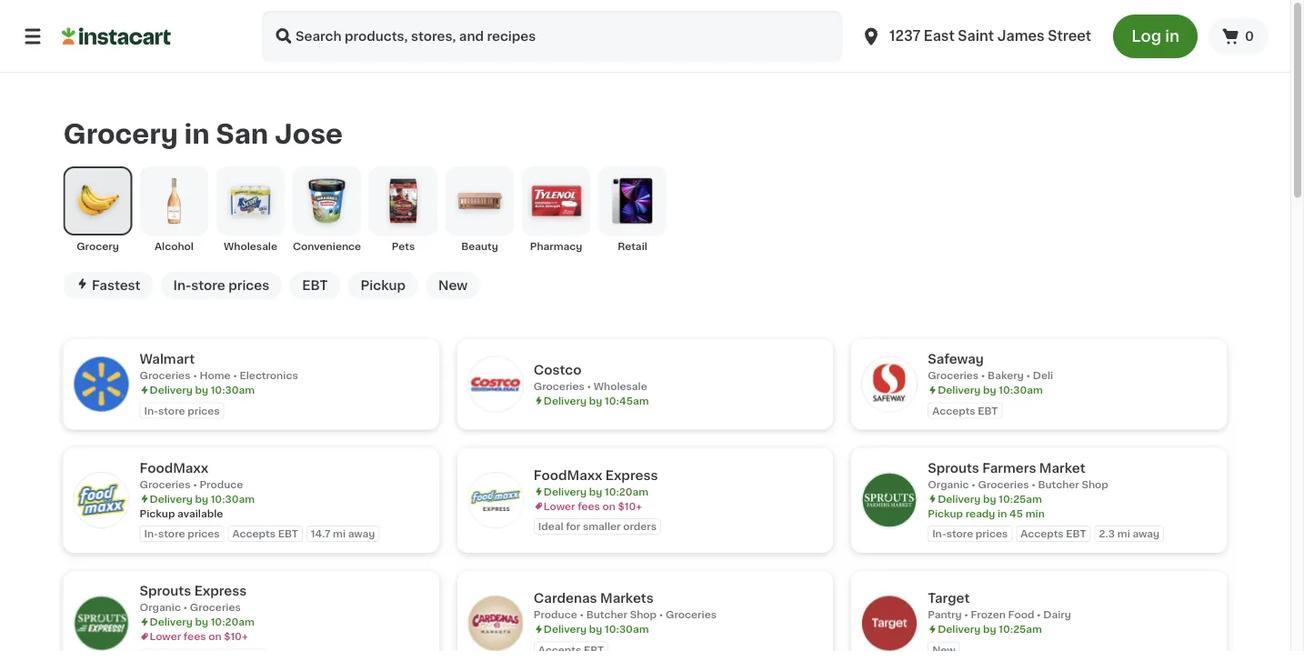 Task type: describe. For each thing, give the bounding box(es) containing it.
butcher inside 'sprouts farmers market organic • groceries • butcher shop'
[[1038, 479, 1079, 489]]

0 button
[[1209, 18, 1269, 55]]

foodmaxx for express
[[534, 469, 603, 481]]

costco
[[534, 363, 582, 376]]

delivery down the safeway
[[938, 385, 981, 395]]

accepts ebt for sprouts farmers market
[[1021, 529, 1086, 539]]

wholesale button
[[216, 166, 285, 254]]

costco image
[[468, 357, 523, 412]]

1237
[[890, 30, 921, 43]]

new button
[[426, 272, 480, 299]]

1237 east saint james street
[[890, 30, 1092, 43]]

wholesale inside "costco groceries • wholesale"
[[594, 381, 647, 391]]

bakery
[[988, 371, 1024, 381]]

retail button
[[598, 166, 667, 254]]

1 horizontal spatial on
[[603, 501, 616, 511]]

electronics
[[240, 371, 298, 381]]

2.3
[[1099, 529, 1115, 539]]

food
[[1008, 610, 1035, 620]]

alcohol button
[[140, 166, 209, 254]]

pets button
[[369, 166, 438, 254]]

2 10:25am from the top
[[999, 624, 1042, 634]]

walmart image
[[74, 357, 129, 412]]

mi for sprouts farmers market
[[1118, 529, 1130, 539]]

pharmacy
[[530, 241, 582, 251]]

in-store prices down ready
[[932, 529, 1008, 539]]

pantry
[[928, 610, 962, 620]]

james
[[998, 30, 1045, 43]]

pickup ready in 45 min
[[928, 508, 1045, 518]]

sprouts farmers market image
[[862, 473, 917, 528]]

accepts for foodmaxx
[[232, 529, 276, 539]]

foodmaxx for groceries
[[140, 461, 208, 474]]

in- inside button
[[173, 279, 191, 292]]

new
[[438, 279, 468, 292]]

1 vertical spatial delivery by 10:20am
[[150, 617, 254, 627]]

accepts ebt for foodmaxx
[[232, 529, 298, 539]]

in- down pickup available at the bottom left
[[144, 529, 158, 539]]

store down walmart on the left of page
[[158, 406, 185, 416]]

10:45am
[[605, 396, 649, 406]]

delivery down 'foodmaxx express'
[[544, 487, 587, 497]]

in-store prices down home
[[144, 406, 220, 416]]

smaller
[[583, 522, 621, 532]]

express for foodmaxx express
[[606, 469, 658, 481]]

convenience
[[293, 241, 361, 251]]

away for sprouts farmers market
[[1133, 529, 1160, 539]]

in for log
[[1165, 29, 1180, 44]]

10:30am for walmart
[[211, 385, 255, 395]]

pickup button
[[348, 272, 418, 299]]

wholesale inside wholesale "button"
[[224, 241, 277, 251]]

prices inside button
[[228, 279, 269, 292]]

log
[[1132, 29, 1162, 44]]

0 vertical spatial lower fees on $10+
[[544, 501, 642, 511]]

in-store prices button
[[161, 272, 282, 299]]

by down home
[[195, 385, 208, 395]]

grocery in san jose
[[63, 121, 343, 147]]

store down pickup available at the bottom left
[[158, 529, 185, 539]]

shop inside cardenas markets produce • butcher shop • groceries
[[630, 610, 657, 620]]

dairy
[[1044, 610, 1071, 620]]

prices down available
[[188, 529, 220, 539]]

pickup for pickup available
[[140, 508, 175, 518]]

groceries inside cardenas markets produce • butcher shop • groceries
[[666, 610, 717, 620]]

10:30am up available
[[211, 494, 255, 504]]

0 vertical spatial delivery by 10:20am
[[544, 487, 649, 497]]

14.7
[[311, 529, 330, 539]]

foodmaxx express image
[[468, 473, 523, 528]]

market
[[1040, 461, 1086, 474]]

store inside button
[[191, 279, 225, 292]]

in- down the pickup ready in 45 min at bottom right
[[932, 529, 947, 539]]

butcher inside cardenas markets produce • butcher shop • groceries
[[586, 610, 628, 620]]

beauty button
[[445, 166, 514, 254]]

0 vertical spatial 10:20am
[[605, 487, 649, 497]]

delivery by 10:30am up available
[[150, 494, 255, 504]]

prices down the pickup ready in 45 min at bottom right
[[976, 529, 1008, 539]]

produce inside foodmaxx groceries • produce
[[200, 479, 243, 489]]

by down "sprouts express organic • groceries"
[[195, 617, 208, 627]]

in-store prices inside button
[[173, 279, 269, 292]]

beauty
[[461, 241, 498, 251]]

ebt left 14.7 on the bottom left of page
[[278, 529, 298, 539]]

10:30am for safeway
[[999, 385, 1043, 395]]

sprouts for sprouts farmers market
[[928, 461, 980, 474]]

organic inside 'sprouts farmers market organic • groceries • butcher shop'
[[928, 479, 969, 489]]

0 horizontal spatial lower
[[150, 632, 181, 642]]

sprouts express organic • groceries
[[140, 585, 247, 612]]

organic inside "sprouts express organic • groceries"
[[140, 602, 181, 612]]

convenience button
[[292, 166, 362, 254]]

0 vertical spatial $10+
[[618, 501, 642, 511]]

delivery up ready
[[938, 494, 981, 504]]

fastest button
[[63, 272, 153, 299]]

alcohol
[[155, 241, 194, 251]]

east
[[924, 30, 955, 43]]

10:30am for cardenas markets
[[605, 624, 649, 634]]

home
[[200, 371, 231, 381]]

in- down walmart on the left of page
[[144, 406, 158, 416]]

log in
[[1132, 29, 1180, 44]]

cardenas
[[534, 592, 597, 605]]

jose
[[275, 121, 343, 147]]

by down "costco groceries • wholesale"
[[589, 396, 602, 406]]

safeway image
[[862, 357, 917, 412]]

safeway groceries • bakery • deli
[[928, 353, 1053, 381]]

cardenas markets image
[[468, 596, 523, 651]]

in-store prices down pickup available at the bottom left
[[144, 529, 220, 539]]

0 horizontal spatial lower fees on $10+
[[150, 632, 248, 642]]

1237 east saint james street button
[[861, 11, 1092, 62]]

1237 east saint james street button
[[850, 11, 1103, 62]]

delivery down costco
[[544, 396, 587, 406]]

ebt left 2.3
[[1066, 529, 1086, 539]]

delivery down "sprouts express organic • groceries"
[[150, 617, 193, 627]]

45
[[1010, 508, 1023, 518]]

ready
[[966, 508, 995, 518]]

groceries inside safeway groceries • bakery • deli
[[928, 371, 979, 381]]

target pantry • frozen food • dairy
[[928, 592, 1071, 620]]

express for sprouts express organic • groceries
[[194, 585, 247, 597]]

ebt inside 'button'
[[302, 279, 328, 292]]

groceries inside 'sprouts farmers market organic • groceries • butcher shop'
[[978, 479, 1029, 489]]

0
[[1245, 30, 1254, 43]]

target image
[[862, 596, 917, 651]]

walmart
[[140, 353, 195, 366]]



Task type: locate. For each thing, give the bounding box(es) containing it.
10:20am
[[605, 487, 649, 497], [211, 617, 254, 627]]

None search field
[[262, 11, 842, 62]]

0 vertical spatial organic
[[928, 479, 969, 489]]

express up the orders
[[606, 469, 658, 481]]

available
[[177, 508, 223, 518]]

delivery by 10:25am down frozen
[[938, 624, 1042, 634]]

1 away from the left
[[348, 529, 375, 539]]

0 horizontal spatial delivery by 10:20am
[[150, 617, 254, 627]]

fees down "sprouts express organic • groceries"
[[184, 632, 206, 642]]

butcher down market on the right bottom
[[1038, 479, 1079, 489]]

pickup inside button
[[361, 279, 406, 292]]

1 horizontal spatial pickup
[[361, 279, 406, 292]]

prices down home
[[188, 406, 220, 416]]

log in button
[[1113, 15, 1198, 58]]

in
[[1165, 29, 1180, 44], [184, 121, 210, 147], [998, 508, 1007, 518]]

in-store prices
[[173, 279, 269, 292], [144, 406, 220, 416], [144, 529, 220, 539], [932, 529, 1008, 539]]

organic
[[928, 479, 969, 489], [140, 602, 181, 612]]

0 vertical spatial delivery by 10:25am
[[938, 494, 1042, 504]]

accepts ebt
[[932, 406, 998, 416], [232, 529, 298, 539], [1021, 529, 1086, 539]]

express inside "sprouts express organic • groceries"
[[194, 585, 247, 597]]

1 vertical spatial organic
[[140, 602, 181, 612]]

by down cardenas markets produce • butcher shop • groceries
[[589, 624, 602, 634]]

0 vertical spatial express
[[606, 469, 658, 481]]

grocery for grocery in san jose
[[63, 121, 178, 147]]

1 horizontal spatial mi
[[1118, 529, 1130, 539]]

10:25am up 45
[[999, 494, 1042, 504]]

0 horizontal spatial produce
[[200, 479, 243, 489]]

wholesale up in-store prices button
[[224, 241, 277, 251]]

produce down cardenas
[[534, 610, 577, 620]]

delivery by 10:25am up the pickup ready in 45 min at bottom right
[[938, 494, 1042, 504]]

0 vertical spatial grocery
[[63, 121, 178, 147]]

ideal for smaller orders
[[538, 522, 657, 532]]

sprouts inside 'sprouts farmers market organic • groceries • butcher shop'
[[928, 461, 980, 474]]

groceries inside "costco groceries • wholesale"
[[534, 381, 585, 391]]

0 horizontal spatial pickup
[[140, 508, 175, 518]]

grocery button
[[63, 166, 132, 254]]

$10+ up the orders
[[618, 501, 642, 511]]

delivery down walmart on the left of page
[[150, 385, 193, 395]]

pickup left available
[[140, 508, 175, 518]]

foodmaxx image
[[74, 473, 129, 528]]

2 horizontal spatial accepts ebt
[[1021, 529, 1086, 539]]

accepts down min
[[1021, 529, 1064, 539]]

away right 14.7 on the bottom left of page
[[348, 529, 375, 539]]

1 vertical spatial lower
[[150, 632, 181, 642]]

express
[[606, 469, 658, 481], [194, 585, 247, 597]]

2 delivery by 10:25am from the top
[[938, 624, 1042, 634]]

accepts for sprouts
[[1021, 529, 1064, 539]]

delivery down cardenas
[[544, 624, 587, 634]]

1 vertical spatial on
[[208, 632, 222, 642]]

produce inside cardenas markets produce • butcher shop • groceries
[[534, 610, 577, 620]]

fees up ideal for smaller orders
[[578, 501, 600, 511]]

delivery down pantry
[[938, 624, 981, 634]]

butcher
[[1038, 479, 1079, 489], [586, 610, 628, 620]]

lower down "sprouts express organic • groceries"
[[150, 632, 181, 642]]

1 vertical spatial 10:25am
[[999, 624, 1042, 634]]

butcher down 'markets'
[[586, 610, 628, 620]]

• inside foodmaxx groceries • produce
[[193, 479, 197, 489]]

pharmacy button
[[522, 166, 591, 254]]

pickup
[[361, 279, 406, 292], [140, 508, 175, 518], [928, 508, 963, 518]]

grocery up the fastest button
[[77, 241, 119, 251]]

2 mi from the left
[[1118, 529, 1130, 539]]

by down bakery
[[983, 385, 997, 395]]

in for grocery
[[184, 121, 210, 147]]

wholesale up 10:45am
[[594, 381, 647, 391]]

1 horizontal spatial produce
[[534, 610, 577, 620]]

shop
[[1082, 479, 1109, 489], [630, 610, 657, 620]]

0 horizontal spatial accepts
[[232, 529, 276, 539]]

accepts ebt down safeway groceries • bakery • deli
[[932, 406, 998, 416]]

ebt down bakery
[[978, 406, 998, 416]]

pets
[[392, 241, 415, 251]]

0 horizontal spatial foodmaxx
[[140, 461, 208, 474]]

10:30am
[[211, 385, 255, 395], [999, 385, 1043, 395], [211, 494, 255, 504], [605, 624, 649, 634]]

shop down 'markets'
[[630, 610, 657, 620]]

1 horizontal spatial fees
[[578, 501, 600, 511]]

by up the pickup ready in 45 min at bottom right
[[983, 494, 997, 504]]

groceries inside "sprouts express organic • groceries"
[[190, 602, 241, 612]]

Search field
[[262, 11, 842, 62]]

mi for foodmaxx
[[333, 529, 346, 539]]

0 horizontal spatial mi
[[333, 529, 346, 539]]

fees
[[578, 501, 600, 511], [184, 632, 206, 642]]

1 horizontal spatial accepts
[[932, 406, 976, 416]]

1 vertical spatial in
[[184, 121, 210, 147]]

mi
[[333, 529, 346, 539], [1118, 529, 1130, 539]]

0 horizontal spatial $10+
[[224, 632, 248, 642]]

store down alcohol
[[191, 279, 225, 292]]

lower fees on $10+ up ideal for smaller orders
[[544, 501, 642, 511]]

lower up the ideal
[[544, 501, 575, 511]]

1 vertical spatial delivery by 10:25am
[[938, 624, 1042, 634]]

delivery by 10:30am down bakery
[[938, 385, 1043, 395]]

instacart logo image
[[62, 25, 171, 47]]

0 horizontal spatial away
[[348, 529, 375, 539]]

2.3 mi away
[[1099, 529, 1160, 539]]

store down ready
[[947, 529, 973, 539]]

in left 45
[[998, 508, 1007, 518]]

shop inside 'sprouts farmers market organic • groceries • butcher shop'
[[1082, 479, 1109, 489]]

1 horizontal spatial butcher
[[1038, 479, 1079, 489]]

•
[[193, 371, 197, 381], [233, 371, 237, 381], [981, 371, 985, 381], [1026, 371, 1031, 381], [587, 381, 591, 391], [193, 479, 197, 489], [972, 479, 976, 489], [1032, 479, 1036, 489], [183, 602, 188, 612], [580, 610, 584, 620], [659, 610, 663, 620], [964, 610, 969, 620], [1037, 610, 1041, 620]]

shop down market on the right bottom
[[1082, 479, 1109, 489]]

2 horizontal spatial accepts
[[1021, 529, 1064, 539]]

express down available
[[194, 585, 247, 597]]

1 horizontal spatial accepts ebt
[[932, 406, 998, 416]]

organic right sprouts express image
[[140, 602, 181, 612]]

1 horizontal spatial foodmaxx
[[534, 469, 603, 481]]

0 vertical spatial lower
[[544, 501, 575, 511]]

ebt down convenience
[[302, 279, 328, 292]]

foodmaxx up pickup available at the bottom left
[[140, 461, 208, 474]]

cardenas markets produce • butcher shop • groceries
[[534, 592, 717, 620]]

2 horizontal spatial pickup
[[928, 508, 963, 518]]

0 vertical spatial wholesale
[[224, 241, 277, 251]]

10:20am down "sprouts express organic • groceries"
[[211, 617, 254, 627]]

retail
[[618, 241, 647, 251]]

1 horizontal spatial organic
[[928, 479, 969, 489]]

accepts
[[932, 406, 976, 416], [232, 529, 276, 539], [1021, 529, 1064, 539]]

accepts left 14.7 on the bottom left of page
[[232, 529, 276, 539]]

orders
[[623, 522, 657, 532]]

1 horizontal spatial shop
[[1082, 479, 1109, 489]]

in- down alcohol
[[173, 279, 191, 292]]

sprouts for sprouts express
[[140, 585, 191, 597]]

0 vertical spatial on
[[603, 501, 616, 511]]

lower fees on $10+ down "sprouts express organic • groceries"
[[150, 632, 248, 642]]

in inside 'button'
[[1165, 29, 1180, 44]]

14.7 mi away
[[311, 529, 375, 539]]

on down "sprouts express organic • groceries"
[[208, 632, 222, 642]]

delivery by 10:30am for safeway
[[938, 385, 1043, 395]]

grocery up grocery button
[[63, 121, 178, 147]]

1 horizontal spatial lower fees on $10+
[[544, 501, 642, 511]]

0 horizontal spatial shop
[[630, 610, 657, 620]]

0 vertical spatial sprouts
[[928, 461, 980, 474]]

markets
[[600, 592, 654, 605]]

1 vertical spatial butcher
[[586, 610, 628, 620]]

by
[[195, 385, 208, 395], [983, 385, 997, 395], [589, 396, 602, 406], [589, 487, 602, 497], [195, 494, 208, 504], [983, 494, 997, 504], [195, 617, 208, 627], [589, 624, 602, 634], [983, 624, 997, 634]]

groceries
[[140, 371, 191, 381], [928, 371, 979, 381], [534, 381, 585, 391], [140, 479, 191, 489], [978, 479, 1029, 489], [190, 602, 241, 612], [666, 610, 717, 620]]

for
[[566, 522, 581, 532]]

0 horizontal spatial accepts ebt
[[232, 529, 298, 539]]

0 horizontal spatial butcher
[[586, 610, 628, 620]]

1 horizontal spatial away
[[1133, 529, 1160, 539]]

sprouts right sprouts express image
[[140, 585, 191, 597]]

0 horizontal spatial sprouts
[[140, 585, 191, 597]]

0 vertical spatial butcher
[[1038, 479, 1079, 489]]

delivery by 10:30am down cardenas markets produce • butcher shop • groceries
[[544, 624, 649, 634]]

pickup left ready
[[928, 508, 963, 518]]

0 vertical spatial produce
[[200, 479, 243, 489]]

mi right 14.7 on the bottom left of page
[[333, 529, 346, 539]]

delivery by 10:30am
[[150, 385, 255, 395], [938, 385, 1043, 395], [150, 494, 255, 504], [544, 624, 649, 634]]

pickup for pickup ready in 45 min
[[928, 508, 963, 518]]

1 10:25am from the top
[[999, 494, 1042, 504]]

0 horizontal spatial 10:20am
[[211, 617, 254, 627]]

saint
[[958, 30, 994, 43]]

san
[[216, 121, 269, 147]]

grocery in san jose main content
[[0, 73, 1291, 651]]

1 vertical spatial shop
[[630, 610, 657, 620]]

fastest
[[92, 279, 141, 292]]

0 horizontal spatial in
[[184, 121, 210, 147]]

on
[[603, 501, 616, 511], [208, 632, 222, 642]]

delivery by 10:20am down 'foodmaxx express'
[[544, 487, 649, 497]]

0 vertical spatial 10:25am
[[999, 494, 1042, 504]]

delivery by 10:45am
[[544, 396, 649, 406]]

10:30am down cardenas markets produce • butcher shop • groceries
[[605, 624, 649, 634]]

10:25am down food
[[999, 624, 1042, 634]]

pickup available
[[140, 508, 223, 518]]

foodmaxx up for
[[534, 469, 603, 481]]

by down frozen
[[983, 624, 997, 634]]

1 horizontal spatial $10+
[[618, 501, 642, 511]]

min
[[1026, 508, 1045, 518]]

0 horizontal spatial wholesale
[[224, 241, 277, 251]]

• inside "costco groceries • wholesale"
[[587, 381, 591, 391]]

groceries inside walmart groceries • home • electronics
[[140, 371, 191, 381]]

produce up available
[[200, 479, 243, 489]]

1 horizontal spatial sprouts
[[928, 461, 980, 474]]

1 vertical spatial sprouts
[[140, 585, 191, 597]]

delivery by 10:20am
[[544, 487, 649, 497], [150, 617, 254, 627]]

1 horizontal spatial delivery by 10:20am
[[544, 487, 649, 497]]

delivery by 10:20am down "sprouts express organic • groceries"
[[150, 617, 254, 627]]

pickup for pickup
[[361, 279, 406, 292]]

foodmaxx
[[140, 461, 208, 474], [534, 469, 603, 481]]

delivery by 10:30am for walmart
[[150, 385, 255, 395]]

delivery
[[150, 385, 193, 395], [938, 385, 981, 395], [544, 396, 587, 406], [544, 487, 587, 497], [150, 494, 193, 504], [938, 494, 981, 504], [150, 617, 193, 627], [544, 624, 587, 634], [938, 624, 981, 634]]

grocery for grocery
[[77, 241, 119, 251]]

1 mi from the left
[[333, 529, 346, 539]]

$10+
[[618, 501, 642, 511], [224, 632, 248, 642]]

groceries inside foodmaxx groceries • produce
[[140, 479, 191, 489]]

prices
[[228, 279, 269, 292], [188, 406, 220, 416], [188, 529, 220, 539], [976, 529, 1008, 539]]

deli
[[1033, 371, 1053, 381]]

away
[[348, 529, 375, 539], [1133, 529, 1160, 539]]

target
[[928, 592, 970, 605]]

1 vertical spatial express
[[194, 585, 247, 597]]

sprouts up ready
[[928, 461, 980, 474]]

away right 2.3
[[1133, 529, 1160, 539]]

in left san
[[184, 121, 210, 147]]

ebt button
[[289, 272, 341, 299]]

1 vertical spatial 10:20am
[[211, 617, 254, 627]]

sprouts farmers market organic • groceries • butcher shop
[[928, 461, 1109, 489]]

frozen
[[971, 610, 1006, 620]]

1 vertical spatial grocery
[[77, 241, 119, 251]]

2 away from the left
[[1133, 529, 1160, 539]]

organic up ready
[[928, 479, 969, 489]]

accepts ebt down min
[[1021, 529, 1086, 539]]

lower fees on $10+
[[544, 501, 642, 511], [150, 632, 248, 642]]

1 horizontal spatial lower
[[544, 501, 575, 511]]

0 vertical spatial in
[[1165, 29, 1180, 44]]

grocery
[[63, 121, 178, 147], [77, 241, 119, 251]]

delivery up pickup available at the bottom left
[[150, 494, 193, 504]]

prices left ebt 'button'
[[228, 279, 269, 292]]

10:20am down 'foodmaxx express'
[[605, 487, 649, 497]]

foodmaxx inside foodmaxx groceries • produce
[[140, 461, 208, 474]]

sprouts express image
[[74, 596, 129, 651]]

accepts ebt left 14.7 on the bottom left of page
[[232, 529, 298, 539]]

10:30am down bakery
[[999, 385, 1043, 395]]

0 vertical spatial fees
[[578, 501, 600, 511]]

store
[[191, 279, 225, 292], [158, 406, 185, 416], [158, 529, 185, 539], [947, 529, 973, 539]]

2 horizontal spatial in
[[1165, 29, 1180, 44]]

ideal
[[538, 522, 564, 532]]

on up smaller on the bottom left of the page
[[603, 501, 616, 511]]

delivery by 10:30am down home
[[150, 385, 255, 395]]

$10+ down "sprouts express organic • groceries"
[[224, 632, 248, 642]]

delivery by 10:30am for cardenas
[[544, 624, 649, 634]]

by up available
[[195, 494, 208, 504]]

0 vertical spatial shop
[[1082, 479, 1109, 489]]

1 horizontal spatial 10:20am
[[605, 487, 649, 497]]

street
[[1048, 30, 1092, 43]]

0 horizontal spatial fees
[[184, 632, 206, 642]]

• inside "sprouts express organic • groceries"
[[183, 602, 188, 612]]

accepts down the safeway
[[932, 406, 976, 416]]

walmart groceries • home • electronics
[[140, 353, 298, 381]]

in-store prices down alcohol
[[173, 279, 269, 292]]

foodmaxx groceries • produce
[[140, 461, 243, 489]]

safeway
[[928, 353, 984, 366]]

0 horizontal spatial express
[[194, 585, 247, 597]]

foodmaxx express
[[534, 469, 658, 481]]

1 vertical spatial lower fees on $10+
[[150, 632, 248, 642]]

mi right 2.3
[[1118, 529, 1130, 539]]

sprouts inside "sprouts express organic • groceries"
[[140, 585, 191, 597]]

0 horizontal spatial organic
[[140, 602, 181, 612]]

away for foodmaxx
[[348, 529, 375, 539]]

0 horizontal spatial on
[[208, 632, 222, 642]]

10:25am
[[999, 494, 1042, 504], [999, 624, 1042, 634]]

by down 'foodmaxx express'
[[589, 487, 602, 497]]

in right "log"
[[1165, 29, 1180, 44]]

delivery by 10:25am
[[938, 494, 1042, 504], [938, 624, 1042, 634]]

1 vertical spatial wholesale
[[594, 381, 647, 391]]

grocery inside button
[[77, 241, 119, 251]]

10:30am down home
[[211, 385, 255, 395]]

1 delivery by 10:25am from the top
[[938, 494, 1042, 504]]

costco groceries • wholesale
[[534, 363, 647, 391]]

sprouts
[[928, 461, 980, 474], [140, 585, 191, 597]]

farmers
[[983, 461, 1036, 474]]

1 vertical spatial produce
[[534, 610, 577, 620]]

1 horizontal spatial express
[[606, 469, 658, 481]]

pickup down pets
[[361, 279, 406, 292]]

1 horizontal spatial wholesale
[[594, 381, 647, 391]]

1 vertical spatial fees
[[184, 632, 206, 642]]

wholesale
[[224, 241, 277, 251], [594, 381, 647, 391]]

1 horizontal spatial in
[[998, 508, 1007, 518]]

1 vertical spatial $10+
[[224, 632, 248, 642]]

2 vertical spatial in
[[998, 508, 1007, 518]]



Task type: vqa. For each thing, say whether or not it's contained in the screenshot.
the bottom Wholesale
yes



